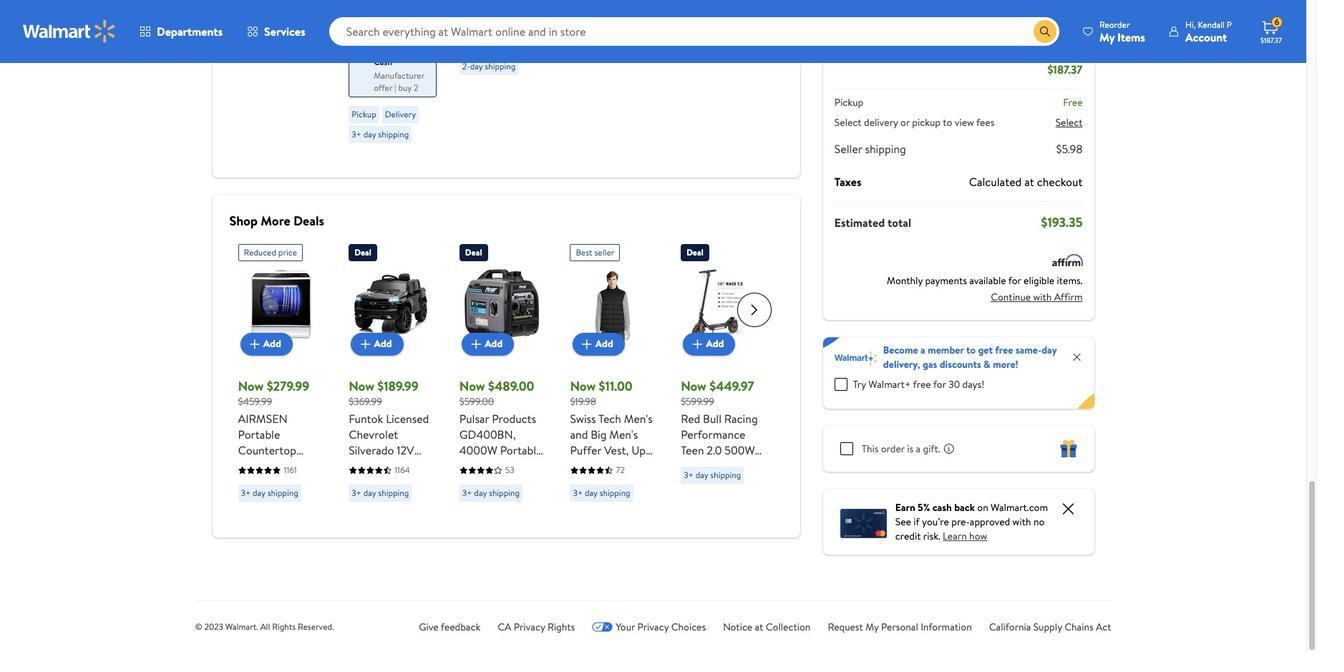 Task type: locate. For each thing, give the bounding box(es) containing it.
electric inside now $449.97 $599.99 red bull racing performance teen 2.0 500w (1000w peak) electric scooter with aluminum alloy frame
[[681, 474, 719, 490]]

delivery down buy
[[385, 108, 416, 120]]

free
[[1063, 95, 1083, 110]]

1 horizontal spatial pickup
[[462, 40, 487, 52]]

3+ day shipping inside now $189.99 "group"
[[352, 487, 409, 499]]

add to cart image inside now $11.00 group
[[578, 335, 596, 353]]

walmart plus image
[[835, 351, 878, 366]]

add to cart image up $459.99
[[246, 335, 263, 353]]

portable inside now $279.99 $459.99 airmsen portable countertop dishwasher with 5-liter built-in water tank and air-dry function, 5 washing programs, ae- tdqr03
[[238, 427, 280, 442]]

now up 'red'
[[681, 377, 707, 395]]

1 deal from the left
[[354, 246, 371, 258]]

2 horizontal spatial &
[[984, 357, 991, 372]]

1 vertical spatial at
[[755, 620, 763, 634]]

quiet
[[491, 458, 516, 474]]

same-
[[1016, 343, 1042, 357]]

cash
[[374, 55, 392, 68]]

$193.35
[[1041, 213, 1083, 231]]

$187.37 down 6 at the top of the page
[[1261, 35, 1282, 45]]

1 vertical spatial to
[[966, 343, 976, 357]]

and inside now $279.99 $459.99 airmsen portable countertop dishwasher with 5-liter built-in water tank and air-dry function, 5 washing programs, ae- tdqr03
[[295, 490, 313, 505]]

now left $11.00
[[570, 377, 596, 395]]

add button up $189.99
[[351, 333, 403, 355]]

5 add from the left
[[706, 337, 724, 351]]

with right 1161
[[297, 458, 318, 474]]

1 add to cart image from the left
[[246, 335, 263, 353]]

0 vertical spatial &
[[984, 357, 991, 372]]

$19.98
[[570, 394, 596, 408]]

to inside now $11.00 $19.98 swiss tech men's and big men's puffer vest, up to 3xl
[[570, 458, 581, 474]]

pickup up 2-
[[462, 40, 487, 52]]

member
[[928, 343, 964, 357]]

now inside now $279.99 $459.99 airmsen portable countertop dishwasher with 5-liter built-in water tank and air-dry function, 5 washing programs, ae- tdqr03
[[238, 377, 264, 395]]

add up $449.97 at right
[[706, 337, 724, 351]]

learn more about gifting image
[[943, 443, 955, 455]]

notice at collection
[[723, 620, 811, 634]]

2 add from the left
[[374, 337, 392, 351]]

add to cart image up $369.99
[[357, 335, 374, 353]]

delivery up 2-day shipping
[[496, 40, 527, 52]]

now $11.00 $19.98 swiss tech men's and big men's puffer vest, up to 3xl
[[570, 377, 653, 474]]

and left big
[[570, 427, 588, 442]]

3+ day shipping inside now $489.00 group
[[462, 487, 520, 499]]

personal
[[881, 620, 918, 634]]

0 vertical spatial and
[[570, 427, 588, 442]]

cash
[[933, 500, 952, 515]]

5 now from the left
[[681, 377, 707, 395]]

0 horizontal spatial electric
[[372, 458, 410, 474]]

become a member to get free same-day delivery, gas discounts & more!
[[883, 343, 1057, 372]]

1 horizontal spatial and
[[570, 427, 588, 442]]

all
[[260, 621, 270, 633]]

add for $279.99
[[263, 337, 281, 351]]

0 horizontal spatial at
[[755, 620, 763, 634]]

dishwasher
[[238, 458, 294, 474]]

2-day shipping
[[462, 60, 516, 72]]

now up funtok
[[349, 377, 374, 395]]

now up pulsar
[[459, 377, 485, 395]]

1 horizontal spatial at
[[1025, 174, 1034, 190]]

with inside now $279.99 $459.99 airmsen portable countertop dishwasher with 5-liter built-in water tank and air-dry function, 5 washing programs, ae- tdqr03
[[297, 458, 318, 474]]

1 horizontal spatial electric
[[681, 474, 719, 490]]

now for now $489.00
[[459, 377, 485, 395]]

day inside the now $279.99 "group"
[[253, 487, 265, 499]]

ca
[[498, 620, 511, 634]]

$369.99
[[349, 394, 382, 408]]

2 vertical spatial &
[[349, 521, 356, 537]]

add to cart image
[[468, 335, 485, 353], [578, 335, 596, 353]]

add inside now $489.00 group
[[485, 337, 503, 351]]

add up $11.00
[[596, 337, 613, 351]]

ae-
[[291, 553, 310, 568]]

add button inside now $189.99 "group"
[[351, 333, 403, 355]]

1 vertical spatial free
[[913, 377, 931, 392]]

0 horizontal spatial &
[[349, 521, 356, 537]]

$489.00
[[488, 377, 534, 395]]

4 add from the left
[[596, 337, 613, 351]]

add to cart image inside now $189.99 "group"
[[357, 335, 374, 353]]

seller
[[595, 246, 615, 258]]

0 horizontal spatial pickup
[[352, 108, 376, 120]]

free down gas
[[913, 377, 931, 392]]

& inside the become a member to get free same-day delivery, gas discounts & more!
[[984, 357, 991, 372]]

0 horizontal spatial for
[[933, 377, 946, 392]]

1 add button from the left
[[240, 333, 293, 355]]

for left 30
[[933, 377, 946, 392]]

rights right the all
[[272, 621, 296, 633]]

2 horizontal spatial add to cart image
[[689, 335, 706, 353]]

men's
[[624, 411, 653, 427], [609, 427, 638, 442]]

now inside now $189.99 $369.99 funtok licensed chevrolet silverado 12v kids electric powered ride on toy car with remote control & music player, black
[[349, 377, 374, 395]]

electric inside now $189.99 $369.99 funtok licensed chevrolet silverado 12v kids electric powered ride on toy car with remote control & music player, black
[[372, 458, 410, 474]]

0 vertical spatial free
[[995, 343, 1013, 357]]

free
[[995, 343, 1013, 357], [913, 377, 931, 392]]

fuel
[[459, 474, 480, 490]]

services button
[[235, 14, 318, 49]]

reserved.
[[298, 621, 334, 633]]

portable inside now $489.00 $599.00 pulsar products gd400bn, 4000w portable super-quiet dual fuel & parallel capability, rv- ready, carb compliant
[[500, 442, 542, 458]]

0 vertical spatial at
[[1025, 174, 1034, 190]]

gifting image
[[1060, 440, 1077, 457]]

add up $279.99
[[263, 337, 281, 351]]

for
[[1009, 273, 1021, 288], [933, 377, 946, 392]]

add button for $489.00
[[462, 333, 514, 355]]

1 vertical spatial delivery
[[385, 108, 416, 120]]

0 horizontal spatial add to cart image
[[468, 335, 485, 353]]

1 add to cart image from the left
[[468, 335, 485, 353]]

my inside reorder my items
[[1100, 29, 1115, 45]]

day inside now $489.00 group
[[474, 487, 487, 499]]

now $449.97 $599.99 red bull racing performance teen 2.0 500w (1000w peak) electric scooter with aluminum alloy frame
[[681, 377, 761, 521]]

& inside now $189.99 $369.99 funtok licensed chevrolet silverado 12v kids electric powered ride on toy car with remote control & music player, black
[[349, 521, 356, 537]]

1 add from the left
[[263, 337, 281, 351]]

portable up the dishwasher
[[238, 427, 280, 442]]

add button inside the now $279.99 "group"
[[240, 333, 293, 355]]

now inside now $489.00 $599.00 pulsar products gd400bn, 4000w portable super-quiet dual fuel & parallel capability, rv- ready, carb compliant
[[459, 377, 485, 395]]

0 horizontal spatial $187.37
[[1048, 62, 1083, 77]]

0 horizontal spatial on
[[420, 474, 433, 490]]

0 horizontal spatial to
[[570, 458, 581, 474]]

2 select from the left
[[1056, 115, 1083, 130]]

1 horizontal spatial $187.37
[[1261, 35, 1282, 45]]

0 horizontal spatial and
[[295, 490, 313, 505]]

men's right tech
[[624, 411, 653, 427]]

shipping inside now $11.00 group
[[600, 487, 630, 499]]

privacy right your
[[638, 620, 669, 634]]

hi, kendall p account
[[1186, 18, 1232, 45]]

0 horizontal spatial delivery
[[385, 108, 416, 120]]

add to cart image up $19.98
[[578, 335, 596, 353]]

0 vertical spatial on
[[420, 474, 433, 490]]

for inside monthly payments available for eligible items. continue with affirm
[[1009, 273, 1021, 288]]

california supply chains act link
[[989, 620, 1111, 634]]

privacy
[[514, 620, 545, 634], [638, 620, 669, 634]]

with inside now $189.99 $369.99 funtok licensed chevrolet silverado 12v kids electric powered ride on toy car with remote control & music player, black
[[389, 490, 410, 505]]

deals
[[293, 212, 324, 229]]

try walmart+ free for 30 days!
[[853, 377, 985, 392]]

best
[[576, 246, 592, 258]]

dual
[[519, 458, 541, 474]]

0 vertical spatial for
[[1009, 273, 1021, 288]]

delivery for 3+ day shipping
[[385, 108, 416, 120]]

2 horizontal spatial pickup
[[835, 95, 864, 110]]

learn how link
[[943, 529, 987, 543]]

1 horizontal spatial for
[[1009, 273, 1021, 288]]

now for now $189.99
[[349, 377, 374, 395]]

1 horizontal spatial select
[[1056, 115, 1083, 130]]

0 horizontal spatial my
[[866, 620, 879, 634]]

select down free
[[1056, 115, 1083, 130]]

rights left privacy choices icon
[[548, 620, 575, 634]]

licensed
[[386, 411, 429, 427]]

for up continue
[[1009, 273, 1021, 288]]

deal for $489.00
[[465, 246, 482, 258]]

your privacy choices link
[[592, 620, 706, 634]]

3 add from the left
[[485, 337, 503, 351]]

1 horizontal spatial privacy
[[638, 620, 669, 634]]

This order is a gift. checkbox
[[840, 442, 853, 455]]

aluminum
[[707, 490, 757, 505]]

& left music
[[349, 521, 356, 537]]

water
[[238, 490, 268, 505]]

0 horizontal spatial add to cart image
[[246, 335, 263, 353]]

deal for $189.99
[[354, 246, 371, 258]]

3 now from the left
[[459, 377, 485, 395]]

ca privacy rights
[[498, 620, 575, 634]]

1 horizontal spatial &
[[483, 474, 491, 490]]

shop
[[229, 212, 258, 229]]

add button up $489.00
[[462, 333, 514, 355]]

0 horizontal spatial privacy
[[514, 620, 545, 634]]

if
[[914, 515, 920, 529]]

parallel
[[493, 474, 530, 490]]

1 horizontal spatial to
[[943, 115, 952, 130]]

add button up $11.00
[[573, 333, 625, 355]]

add to cart image for $189.99
[[357, 335, 374, 353]]

0 horizontal spatial portable
[[238, 427, 280, 442]]

1 horizontal spatial deal
[[465, 246, 482, 258]]

1 horizontal spatial add to cart image
[[357, 335, 374, 353]]

4 add button from the left
[[573, 333, 625, 355]]

add button up $279.99
[[240, 333, 293, 355]]

day inside the become a member to get free same-day delivery, gas discounts & more!
[[1042, 343, 1057, 357]]

add button for $189.99
[[351, 333, 403, 355]]

reorder my items
[[1100, 18, 1145, 45]]

add to cart image
[[246, 335, 263, 353], [357, 335, 374, 353], [689, 335, 706, 353]]

checkout
[[1037, 174, 1083, 190]]

tank
[[270, 490, 292, 505]]

add inside now $189.99 "group"
[[374, 337, 392, 351]]

add button inside now $489.00 group
[[462, 333, 514, 355]]

shop more deals
[[229, 212, 324, 229]]

0 horizontal spatial free
[[913, 377, 931, 392]]

learn how
[[943, 529, 987, 543]]

reduced
[[244, 246, 276, 258]]

0 vertical spatial to
[[943, 115, 952, 130]]

2 horizontal spatial to
[[966, 343, 976, 357]]

view
[[955, 115, 974, 130]]

liter
[[249, 474, 272, 490]]

$459.99
[[238, 394, 272, 408]]

0 vertical spatial a
[[921, 343, 926, 357]]

1 vertical spatial my
[[866, 620, 879, 634]]

free right get
[[995, 343, 1013, 357]]

2
[[414, 81, 418, 93]]

4 now from the left
[[570, 377, 596, 395]]

men's right big
[[609, 427, 638, 442]]

add to cart image inside the now $279.99 "group"
[[246, 335, 263, 353]]

walmart+
[[869, 377, 911, 392]]

capital one credit card image
[[840, 506, 887, 538]]

add button for $279.99
[[240, 333, 293, 355]]

on
[[420, 474, 433, 490], [977, 500, 988, 515]]

0 horizontal spatial deal
[[354, 246, 371, 258]]

become
[[883, 343, 918, 357]]

now $279.99 group
[[238, 238, 323, 584]]

estimated
[[835, 214, 885, 230]]

1 horizontal spatial delivery
[[496, 40, 527, 52]]

select button
[[1056, 115, 1083, 130]]

& right fuel
[[483, 474, 491, 490]]

control
[[391, 505, 429, 521]]

2 add to cart image from the left
[[357, 335, 374, 353]]

& left more!
[[984, 357, 991, 372]]

$31.02
[[1049, 37, 1080, 53]]

music
[[359, 521, 388, 537]]

pickup up seller
[[835, 95, 864, 110]]

with down eligible
[[1033, 290, 1052, 304]]

3+ day shipping inside the now $279.99 "group"
[[241, 487, 298, 499]]

add to cart image up $599.00
[[468, 335, 485, 353]]

next slide for horizontalscrollerrecommendations list image
[[737, 292, 772, 327]]

now $279.99 $459.99 airmsen portable countertop dishwasher with 5-liter built-in water tank and air-dry function, 5 washing programs, ae- tdqr03
[[238, 377, 318, 584]]

to left view
[[943, 115, 952, 130]]

1 horizontal spatial on
[[977, 500, 988, 515]]

2 now from the left
[[349, 377, 374, 395]]

to left get
[[966, 343, 976, 357]]

1 vertical spatial &
[[483, 474, 491, 490]]

banner
[[823, 337, 1094, 409]]

teen
[[681, 442, 704, 458]]

on right back
[[977, 500, 988, 515]]

add for $489.00
[[485, 337, 503, 351]]

reduced price
[[244, 246, 297, 258]]

portable
[[238, 427, 280, 442], [500, 442, 542, 458]]

2 vertical spatial to
[[570, 458, 581, 474]]

2023
[[204, 621, 223, 633]]

at right notice
[[755, 620, 763, 634]]

with right the car
[[389, 490, 410, 505]]

Walmart Site-Wide search field
[[329, 17, 1060, 46]]

and right tank
[[295, 490, 313, 505]]

to left 3xl on the bottom left of page
[[570, 458, 581, 474]]

see
[[895, 515, 911, 529]]

hi,
[[1186, 18, 1196, 30]]

5 add button from the left
[[683, 333, 736, 355]]

2 deal from the left
[[465, 246, 482, 258]]

now up airmsen
[[238, 377, 264, 395]]

3+ day shipping inside now $449.97 "group"
[[684, 469, 741, 481]]

air-
[[238, 505, 256, 521]]

supply
[[1034, 620, 1062, 634]]

$187.37 down "$31.02"
[[1048, 62, 1083, 77]]

pickup
[[912, 115, 941, 130]]

peak)
[[722, 458, 750, 474]]

0 vertical spatial delivery
[[496, 40, 527, 52]]

1 vertical spatial for
[[933, 377, 946, 392]]

3 deal from the left
[[687, 246, 704, 258]]

see if you're pre-approved with no credit risk.
[[895, 515, 1045, 543]]

0 vertical spatial my
[[1100, 29, 1115, 45]]

add up $189.99
[[374, 337, 392, 351]]

shipping inside now $189.99 "group"
[[378, 487, 409, 499]]

0 horizontal spatial select
[[835, 115, 862, 130]]

add button up $449.97 at right
[[683, 333, 736, 355]]

deal inside now $189.99 "group"
[[354, 246, 371, 258]]

1 select from the left
[[835, 115, 862, 130]]

for for available
[[1009, 273, 1021, 288]]

& inside now $489.00 $599.00 pulsar products gd400bn, 4000w portable super-quiet dual fuel & parallel capability, rv- ready, carb compliant
[[483, 474, 491, 490]]

2 add button from the left
[[351, 333, 403, 355]]

select for select button
[[1056, 115, 1083, 130]]

3+ inside now $189.99 "group"
[[352, 487, 361, 499]]

with inside see if you're pre-approved with no credit risk.
[[1013, 515, 1031, 529]]

add button inside now $11.00 group
[[573, 333, 625, 355]]

buy
[[398, 81, 412, 93]]

my right request
[[866, 620, 879, 634]]

portable up 53
[[500, 442, 542, 458]]

1 horizontal spatial portable
[[500, 442, 542, 458]]

pickup down offer
[[352, 108, 376, 120]]

add to cart image up $599.99
[[689, 335, 706, 353]]

notice at collection link
[[723, 620, 811, 634]]

deal inside now $489.00 group
[[465, 246, 482, 258]]

add inside the now $279.99 "group"
[[263, 337, 281, 351]]

on inside now $189.99 $369.99 funtok licensed chevrolet silverado 12v kids electric powered ride on toy car with remote control & music player, black
[[420, 474, 433, 490]]

© 2023 walmart. all rights reserved.
[[195, 621, 334, 633]]

select up seller
[[835, 115, 862, 130]]

manufacturer
[[374, 69, 425, 81]]

3 add to cart image from the left
[[689, 335, 706, 353]]

a right become
[[921, 343, 926, 357]]

1 now from the left
[[238, 377, 264, 395]]

add inside now $11.00 group
[[596, 337, 613, 351]]

1 privacy from the left
[[514, 620, 545, 634]]

monthly payments available for eligible items. continue with affirm
[[887, 273, 1083, 304]]

3+ inside now $11.00 group
[[573, 487, 583, 499]]

with left no
[[1013, 515, 1031, 529]]

day inside now $11.00 group
[[585, 487, 598, 499]]

1 horizontal spatial add to cart image
[[578, 335, 596, 353]]

2 add to cart image from the left
[[578, 335, 596, 353]]

1 horizontal spatial free
[[995, 343, 1013, 357]]

now for now $279.99
[[238, 377, 264, 395]]

2 privacy from the left
[[638, 620, 669, 634]]

now inside now $11.00 $19.98 swiss tech men's and big men's puffer vest, up to 3xl
[[570, 377, 596, 395]]

privacy right the ca
[[514, 620, 545, 634]]

add to cart image for $11.00
[[578, 335, 596, 353]]

1 vertical spatial and
[[295, 490, 313, 505]]

at left checkout
[[1025, 174, 1034, 190]]

add to cart image inside now $489.00 group
[[468, 335, 485, 353]]

3 add button from the left
[[462, 333, 514, 355]]

3+ inside the now $279.99 "group"
[[241, 487, 251, 499]]

pickup for 3+ day shipping
[[352, 108, 376, 120]]

a right is
[[916, 442, 921, 456]]

1 horizontal spatial my
[[1100, 29, 1115, 45]]

now $449.97 group
[[681, 238, 766, 521]]

add to cart image inside now $449.97 "group"
[[689, 335, 706, 353]]

add up $489.00
[[485, 337, 503, 351]]

on right ride
[[420, 474, 433, 490]]

privacy choices icon image
[[592, 622, 613, 632]]

get $1.50 walmart cash walmart plus, element
[[352, 26, 425, 69]]

2 horizontal spatial deal
[[687, 246, 704, 258]]

account
[[1186, 29, 1227, 45]]

my left items
[[1100, 29, 1115, 45]]



Task type: vqa. For each thing, say whether or not it's contained in the screenshot.


Task type: describe. For each thing, give the bounding box(es) containing it.
500w
[[725, 442, 755, 458]]

tech
[[598, 411, 621, 427]]

items
[[1118, 29, 1145, 45]]

walmart
[[374, 41, 405, 53]]

delivery for 2-day shipping
[[496, 40, 527, 52]]

scooter
[[722, 474, 761, 490]]

dismiss capital one banner image
[[1060, 500, 1077, 518]]

now $489.00 group
[[459, 238, 544, 537]]

racing
[[724, 411, 758, 427]]

add inside now $449.97 "group"
[[706, 337, 724, 351]]

1 vertical spatial on
[[977, 500, 988, 515]]

my for personal
[[866, 620, 879, 634]]

delivery,
[[883, 357, 920, 372]]

1 vertical spatial a
[[916, 442, 921, 456]]

bull
[[703, 411, 722, 427]]

now for now $11.00
[[570, 377, 596, 395]]

for for free
[[933, 377, 946, 392]]

calculated
[[969, 174, 1022, 190]]

2-
[[462, 60, 470, 72]]

give feedback
[[419, 620, 481, 634]]

3+ inside now $449.97 "group"
[[684, 469, 694, 481]]

manufacturer offer |  buy 2
[[374, 69, 425, 93]]

1161
[[284, 464, 297, 476]]

affirm image
[[1052, 254, 1083, 266]]

ride
[[395, 474, 417, 490]]

a inside the become a member to get free same-day delivery, gas discounts & more!
[[921, 343, 926, 357]]

your
[[616, 620, 635, 634]]

to inside the become a member to get free same-day delivery, gas discounts & more!
[[966, 343, 976, 357]]

at for calculated
[[1025, 174, 1034, 190]]

car
[[368, 490, 386, 505]]

try
[[853, 377, 866, 392]]

delivery
[[864, 115, 898, 130]]

frame
[[709, 505, 740, 521]]

add button for $11.00
[[573, 333, 625, 355]]

your privacy choices
[[616, 620, 706, 634]]

function,
[[238, 521, 284, 537]]

walmart image
[[23, 20, 116, 43]]

get
[[374, 27, 388, 39]]

add to cart image for $279.99
[[246, 335, 263, 353]]

puffer
[[570, 442, 602, 458]]

banner containing become a member to get free same-day delivery, gas discounts & more!
[[823, 337, 1094, 409]]

©
[[195, 621, 202, 633]]

|
[[395, 81, 396, 93]]

privacy for ca
[[514, 620, 545, 634]]

days!
[[963, 377, 985, 392]]

continue with affirm link
[[991, 286, 1083, 309]]

no
[[1034, 515, 1045, 529]]

compliant
[[459, 521, 511, 537]]

0 horizontal spatial rights
[[272, 621, 296, 633]]

30
[[949, 377, 960, 392]]

1164
[[395, 464, 410, 476]]

add to cart image for $489.00
[[468, 335, 485, 353]]

earn
[[895, 500, 915, 515]]

6 $187.37
[[1261, 16, 1282, 45]]

request
[[828, 620, 863, 634]]

subtotal
[[835, 13, 877, 29]]

remote
[[349, 505, 388, 521]]

free inside the become a member to get free same-day delivery, gas discounts & more!
[[995, 343, 1013, 357]]

1 horizontal spatial rights
[[548, 620, 575, 634]]

payments
[[925, 273, 967, 288]]

close walmart plus section image
[[1071, 352, 1083, 363]]

3+ day shipping inside now $11.00 group
[[573, 487, 630, 499]]

1 vertical spatial $187.37
[[1048, 62, 1083, 77]]

Try Walmart+ free for 30 days! checkbox
[[835, 378, 848, 391]]

best seller
[[576, 246, 615, 258]]

add for $189.99
[[374, 337, 392, 351]]

$449.97
[[710, 377, 754, 395]]

departments button
[[127, 14, 235, 49]]

-
[[1045, 37, 1049, 53]]

my for items
[[1100, 29, 1115, 45]]

earn 5% cash back on walmart.com
[[895, 500, 1048, 515]]

more
[[261, 212, 290, 229]]

$599.00
[[459, 394, 494, 408]]

kendall
[[1198, 18, 1225, 30]]

at for notice
[[755, 620, 763, 634]]

this order is a gift.
[[862, 442, 941, 456]]

this
[[862, 442, 879, 456]]

get
[[978, 343, 993, 357]]

3xl
[[584, 458, 602, 474]]

toy
[[349, 490, 366, 505]]

chevrolet
[[349, 427, 398, 442]]

$11.00
[[599, 377, 633, 395]]

select for select delivery or pickup to view fees
[[835, 115, 862, 130]]

pickup for 2-day shipping
[[462, 40, 487, 52]]

now $11.00 group
[[570, 238, 655, 508]]

silverado
[[349, 442, 394, 458]]

california
[[989, 620, 1031, 634]]

alloy
[[681, 505, 706, 521]]

built-
[[274, 474, 301, 490]]

0 vertical spatial $187.37
[[1261, 35, 1282, 45]]

$1.50
[[390, 27, 409, 39]]

privacy for your
[[638, 620, 669, 634]]

53
[[505, 464, 515, 476]]

player,
[[391, 521, 424, 537]]

subtotal (6 items)
[[835, 13, 924, 29]]

add button inside now $449.97 "group"
[[683, 333, 736, 355]]

and inside now $11.00 $19.98 swiss tech men's and big men's puffer vest, up to 3xl
[[570, 427, 588, 442]]

5%
[[918, 500, 930, 515]]

day inside now $189.99 "group"
[[363, 487, 376, 499]]

day inside now $449.97 "group"
[[696, 469, 708, 481]]

capability,
[[459, 490, 511, 505]]

add for $11.00
[[596, 337, 613, 351]]

total
[[888, 214, 911, 230]]

3+ inside now $489.00 group
[[462, 487, 472, 499]]

Search search field
[[329, 17, 1060, 46]]

search icon image
[[1040, 26, 1051, 37]]

with inside monthly payments available for eligible items. continue with affirm
[[1033, 290, 1052, 304]]

now $189.99 group
[[349, 238, 434, 553]]

in
[[301, 474, 310, 490]]

5-
[[238, 474, 249, 490]]

shipping inside now $489.00 group
[[489, 487, 520, 499]]

is
[[907, 442, 914, 456]]

request my personal information link
[[828, 620, 972, 634]]

shipping inside the now $279.99 "group"
[[268, 487, 298, 499]]

powered
[[349, 474, 392, 490]]

now inside now $449.97 $599.99 red bull racing performance teen 2.0 500w (1000w peak) electric scooter with aluminum alloy frame
[[681, 377, 707, 395]]

gd400bn,
[[459, 427, 516, 442]]

shipping inside now $449.97 "group"
[[710, 469, 741, 481]]

deal inside now $449.97 "group"
[[687, 246, 704, 258]]

super-
[[459, 458, 491, 474]]

fees
[[977, 115, 995, 130]]

performance
[[681, 427, 746, 442]]

Get $1.50 Walmart Cash checkbox
[[352, 27, 365, 40]]

6
[[1275, 16, 1280, 28]]

products
[[492, 411, 536, 427]]

black
[[349, 537, 375, 553]]

$218.39
[[1046, 13, 1083, 29]]

available
[[970, 273, 1006, 288]]

how
[[969, 529, 987, 543]]



